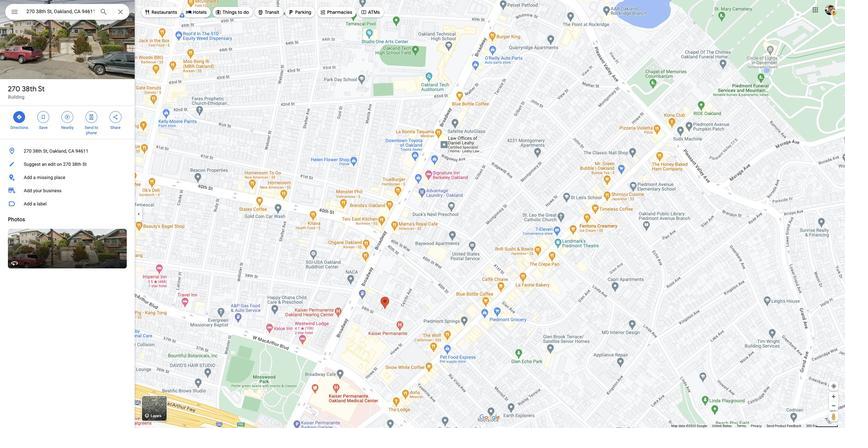 Task type: describe. For each thing, give the bounding box(es) containing it.
st inside button
[[82, 162, 87, 167]]

2 horizontal spatial 270
[[63, 162, 71, 167]]

270 for st,
[[24, 149, 32, 154]]

2 vertical spatial 38th
[[72, 162, 81, 167]]

google
[[697, 425, 707, 428]]

add a missing place button
[[0, 171, 135, 184]]

map data ©2023 google
[[671, 425, 707, 428]]

map
[[671, 425, 678, 428]]

building
[[8, 94, 24, 100]]

add a missing place
[[24, 175, 65, 180]]


[[11, 7, 18, 17]]

add for add your business
[[24, 188, 32, 193]]

270 38th st, oakland, ca 94611
[[24, 149, 88, 154]]

data
[[679, 425, 685, 428]]

 hotels
[[186, 9, 207, 16]]

to inside send to phone
[[95, 125, 98, 130]]

your
[[33, 188, 42, 193]]

hotels
[[193, 9, 207, 15]]


[[361, 9, 367, 16]]

collapse side panel image
[[135, 211, 142, 218]]

things
[[223, 9, 237, 15]]


[[112, 114, 118, 121]]

send for send to phone
[[85, 125, 94, 130]]


[[215, 9, 221, 16]]

 restaurants
[[144, 9, 177, 16]]

terms button
[[737, 424, 746, 429]]

directions
[[10, 125, 28, 130]]


[[320, 9, 326, 16]]


[[16, 114, 22, 121]]

united states
[[712, 425, 732, 428]]

feedback
[[787, 425, 801, 428]]

38th for st
[[22, 85, 37, 94]]

270 38th st, oakland, ca 94611 button
[[0, 145, 135, 158]]

an
[[42, 162, 47, 167]]

united states button
[[712, 424, 732, 429]]

actions for 270 38th st region
[[0, 106, 135, 139]]


[[40, 114, 46, 121]]

save
[[39, 125, 48, 130]]

edit
[[48, 162, 56, 167]]

restaurants
[[152, 9, 177, 15]]

200
[[806, 425, 812, 428]]

place
[[54, 175, 65, 180]]

add for add a missing place
[[24, 175, 32, 180]]

parking
[[295, 9, 311, 15]]

add for add a label
[[24, 201, 32, 207]]

pharmacies
[[327, 9, 352, 15]]

add a label button
[[0, 197, 135, 211]]

nearby
[[61, 125, 74, 130]]

st inside 270 38th st building
[[38, 85, 45, 94]]

send for send product feedback
[[767, 425, 774, 428]]

united
[[712, 425, 722, 428]]

 atms
[[361, 9, 380, 16]]

privacy
[[751, 425, 762, 428]]



Task type: vqa. For each thing, say whether or not it's contained in the screenshot.
SUGGEST AN EDIT ON 270 38TH ST Button
yes



Task type: locate. For each thing, give the bounding box(es) containing it.
none field inside 270 38th st, oakland, ca 94611 field
[[26, 8, 94, 16]]

0 vertical spatial add
[[24, 175, 32, 180]]

270
[[8, 85, 20, 94], [24, 149, 32, 154], [63, 162, 71, 167]]

add
[[24, 175, 32, 180], [24, 188, 32, 193], [24, 201, 32, 207]]

send left product
[[767, 425, 774, 428]]

270 up suggest at the left of page
[[24, 149, 32, 154]]

a
[[33, 175, 36, 180], [33, 201, 36, 207]]

a left 'missing'
[[33, 175, 36, 180]]

footer inside google maps element
[[671, 424, 806, 429]]


[[288, 9, 294, 16]]

1 horizontal spatial 270
[[24, 149, 32, 154]]

footer
[[671, 424, 806, 429]]

show your location image
[[831, 384, 837, 390]]

st,
[[43, 149, 48, 154]]

270 38th st main content
[[0, 0, 135, 429]]

transit
[[265, 9, 279, 15]]

2 vertical spatial add
[[24, 201, 32, 207]]


[[88, 114, 94, 121]]

38th left st,
[[33, 149, 42, 154]]

add down suggest at the left of page
[[24, 175, 32, 180]]

business
[[43, 188, 62, 193]]

 pharmacies
[[320, 9, 352, 16]]

1 vertical spatial a
[[33, 201, 36, 207]]

send to phone
[[85, 125, 98, 135]]

st down 94611
[[82, 162, 87, 167]]

270 38th st building
[[8, 85, 45, 100]]

suggest an edit on 270 38th st button
[[0, 158, 135, 171]]

zoom in image
[[831, 395, 836, 399]]

0 vertical spatial send
[[85, 125, 94, 130]]

phone
[[86, 131, 97, 135]]

0 vertical spatial to
[[238, 9, 242, 15]]

to inside  things to do
[[238, 9, 242, 15]]

add a label
[[24, 201, 47, 207]]

 parking
[[288, 9, 311, 16]]

send up phone
[[85, 125, 94, 130]]

a for label
[[33, 201, 36, 207]]

0 horizontal spatial st
[[38, 85, 45, 94]]

to up phone
[[95, 125, 98, 130]]

atms
[[368, 9, 380, 15]]

 search field
[[5, 4, 129, 21]]

send product feedback button
[[767, 424, 801, 429]]

photos
[[8, 217, 25, 223]]

0 vertical spatial 38th
[[22, 85, 37, 94]]

terms
[[737, 425, 746, 428]]

0 horizontal spatial to
[[95, 125, 98, 130]]

footer containing map data ©2023 google
[[671, 424, 806, 429]]

1 vertical spatial add
[[24, 188, 32, 193]]

send inside button
[[767, 425, 774, 428]]

label
[[37, 201, 47, 207]]

ft
[[813, 425, 815, 428]]

2 a from the top
[[33, 201, 36, 207]]

send product feedback
[[767, 425, 801, 428]]

on
[[57, 162, 62, 167]]

share
[[110, 125, 120, 130]]


[[64, 114, 70, 121]]

1 vertical spatial st
[[82, 162, 87, 167]]


[[144, 9, 150, 16]]

38th
[[22, 85, 37, 94], [33, 149, 42, 154], [72, 162, 81, 167]]

add your business link
[[0, 184, 135, 197]]

suggest
[[24, 162, 41, 167]]


[[258, 9, 264, 16]]

38th for st,
[[33, 149, 42, 154]]

ca
[[68, 149, 74, 154]]

st up 
[[38, 85, 45, 94]]

94611
[[75, 149, 88, 154]]

1 horizontal spatial st
[[82, 162, 87, 167]]

38th down 94611
[[72, 162, 81, 167]]

38th up building
[[22, 85, 37, 94]]

0 horizontal spatial 270
[[8, 85, 20, 94]]

1 vertical spatial 38th
[[33, 149, 42, 154]]

2 add from the top
[[24, 188, 32, 193]]

zoom out image
[[831, 404, 836, 409]]

layers
[[151, 414, 161, 419]]

0 vertical spatial a
[[33, 175, 36, 180]]

3 add from the top
[[24, 201, 32, 207]]

1 horizontal spatial to
[[238, 9, 242, 15]]

send inside send to phone
[[85, 125, 94, 130]]

states
[[722, 425, 732, 428]]

to
[[238, 9, 242, 15], [95, 125, 98, 130]]

2 vertical spatial 270
[[63, 162, 71, 167]]


[[186, 9, 192, 16]]

200 ft
[[806, 425, 815, 428]]

add inside add a missing place button
[[24, 175, 32, 180]]

1 add from the top
[[24, 175, 32, 180]]

1 vertical spatial to
[[95, 125, 98, 130]]

add left "label"
[[24, 201, 32, 207]]

a for missing
[[33, 175, 36, 180]]

product
[[775, 425, 786, 428]]

270 up building
[[8, 85, 20, 94]]

show street view coverage image
[[829, 412, 839, 422]]

suggest an edit on 270 38th st
[[24, 162, 87, 167]]

add inside add a label button
[[24, 201, 32, 207]]

missing
[[37, 175, 53, 180]]

add left your
[[24, 188, 32, 193]]

1 a from the top
[[33, 175, 36, 180]]

 things to do
[[215, 9, 249, 16]]

oakland,
[[49, 149, 67, 154]]

1 vertical spatial send
[[767, 425, 774, 428]]

 transit
[[258, 9, 279, 16]]

270 right on
[[63, 162, 71, 167]]

st
[[38, 85, 45, 94], [82, 162, 87, 167]]

200 ft button
[[806, 425, 838, 428]]

to left do
[[238, 9, 242, 15]]

270 inside 270 38th st building
[[8, 85, 20, 94]]

1 vertical spatial 270
[[24, 149, 32, 154]]

0 vertical spatial 270
[[8, 85, 20, 94]]

0 horizontal spatial send
[[85, 125, 94, 130]]

©2023
[[686, 425, 696, 428]]

 button
[[5, 4, 24, 21]]

google maps element
[[0, 0, 845, 429]]

do
[[243, 9, 249, 15]]

add your business
[[24, 188, 62, 193]]

1 horizontal spatial send
[[767, 425, 774, 428]]

privacy button
[[751, 424, 762, 429]]

270 for st
[[8, 85, 20, 94]]

send
[[85, 125, 94, 130], [767, 425, 774, 428]]

270 38th St, Oakland, CA 94611 field
[[5, 4, 129, 20]]

0 vertical spatial st
[[38, 85, 45, 94]]

None field
[[26, 8, 94, 16]]

a left "label"
[[33, 201, 36, 207]]

38th inside 270 38th st building
[[22, 85, 37, 94]]



